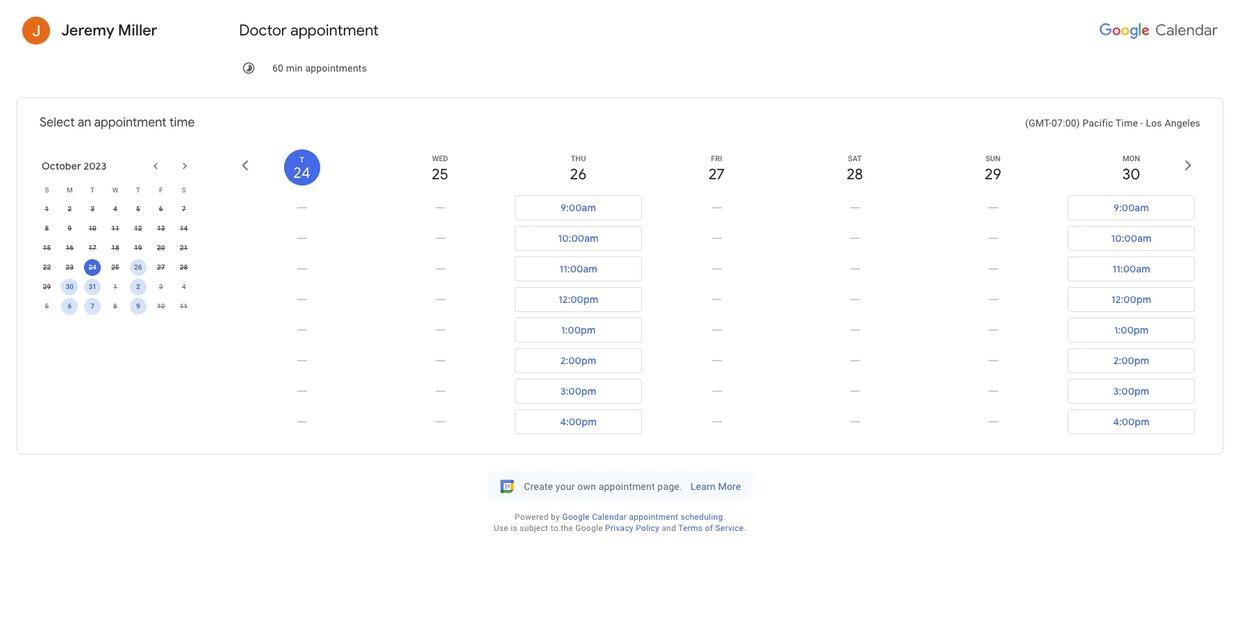 Task type: vqa. For each thing, say whether or not it's contained in the screenshot.
the bottommost CAMPUS MEETING RESCHEDULED
no



Task type: locate. For each thing, give the bounding box(es) containing it.
0 vertical spatial 9 cell
[[58, 219, 81, 238]]

8 for 8, no available times element
[[45, 225, 49, 232]]

12:00pm
[[559, 293, 599, 306], [1112, 293, 1152, 306]]

9:00am button inside monday, october 30, 2023 'list'
[[1068, 195, 1196, 220]]

1 horizontal spatial 1:00pm
[[1115, 324, 1149, 336]]

0 vertical spatial .
[[723, 512, 726, 522]]

11:00am list item for 26
[[509, 254, 648, 284]]

navigate_before
[[149, 160, 162, 172]]

9
[[68, 225, 72, 232], [136, 302, 140, 310]]

november 9 element
[[130, 298, 147, 315]]

november 5, no available times element
[[39, 298, 55, 315]]

1 horizontal spatial 3 cell
[[150, 277, 172, 297]]

6 row from the top
[[35, 277, 195, 297]]

row down 11, no available times element
[[35, 238, 195, 258]]

6 for 6, no available times element
[[159, 205, 163, 213]]

1 cell
[[35, 199, 58, 219], [104, 277, 127, 297]]

2 11:00am list item from the left
[[1063, 254, 1201, 284]]

1
[[45, 205, 49, 213], [113, 283, 117, 291]]

. up service
[[723, 512, 726, 522]]

7 row from the top
[[35, 297, 195, 316]]

1 horizontal spatial 4:00pm button
[[1068, 409, 1196, 434]]

9:00am inside monday, october 30, 2023 'list'
[[1114, 202, 1150, 214]]

learn more
[[691, 481, 741, 492]]

5 for november 5, no available times element
[[45, 302, 49, 310]]

google calendar logo image
[[499, 478, 516, 495]]

6 cell up 13
[[150, 199, 172, 219]]

29 inside "cell"
[[43, 283, 51, 291]]

s up 7, no available times element
[[182, 186, 186, 194]]

row up 18
[[35, 219, 195, 238]]

28 down the 21 cell
[[180, 263, 188, 271]]

2:00pm button inside monday, october 30, 2023 'list'
[[1068, 348, 1196, 373]]

1 vertical spatial 9
[[136, 302, 140, 310]]

28
[[847, 165, 864, 184], [180, 263, 188, 271]]

1 horizontal spatial 12:00pm list item
[[1063, 284, 1201, 315]]

21
[[180, 244, 188, 252]]

9:00am button down mon 30 on the right of page
[[1068, 195, 1196, 220]]

7 cell down 31 element at the top of page
[[81, 297, 104, 316]]

3:00pm inside thursday, october 26, 2023 list
[[561, 385, 597, 398]]

0 vertical spatial 1 cell
[[35, 199, 58, 219]]

2:00pm inside thursday, october 26, 2023 list
[[561, 354, 597, 367]]

1 cell down 25, no available times element
[[104, 277, 127, 297]]

2 9:00am list item from the left
[[1063, 193, 1201, 223]]

8 cell up 15
[[35, 219, 58, 238]]

google up the
[[562, 512, 590, 522]]

0 vertical spatial 25
[[432, 165, 449, 184]]

13, no available times element
[[153, 220, 169, 237]]

appointment inside "powered by google calendar appointment scheduling . use is subject to the google privacy policy and terms of service ."
[[629, 512, 679, 522]]

0 horizontal spatial 9 cell
[[58, 219, 81, 238]]

1 10:00am button from the left
[[515, 226, 642, 251]]

2 10:00am from the left
[[1112, 232, 1152, 245]]

18
[[111, 244, 119, 252]]

4:00pm button for 30
[[1068, 409, 1196, 434]]

1 2:00pm list item from the left
[[509, 345, 648, 376]]

11
[[111, 225, 119, 232], [180, 302, 188, 310]]

0 vertical spatial 5 cell
[[127, 199, 150, 219]]

1:00pm button inside thursday, october 26, 2023 list
[[515, 318, 642, 343]]

2 10:00am list item from the left
[[1063, 223, 1201, 254]]

1:00pm
[[561, 324, 596, 336], [1115, 324, 1149, 336]]

5 cell up 12
[[127, 199, 150, 219]]

1 row from the top
[[35, 180, 195, 199]]

5 cell down 29, no available times element
[[35, 297, 58, 316]]

1 3:00pm button from the left
[[515, 379, 642, 404]]

6 cell
[[150, 199, 172, 219], [58, 297, 81, 316]]

0 horizontal spatial 4:00pm
[[560, 416, 597, 428]]

25 cell
[[104, 258, 127, 277]]

1 vertical spatial 30
[[66, 283, 74, 291]]

29
[[985, 165, 1002, 184], [43, 283, 51, 291]]

2 3:00pm from the left
[[1114, 385, 1150, 398]]

12, no available times element
[[130, 220, 147, 237]]

7 down '31' cell
[[91, 302, 94, 310]]

1 9:00am from the left
[[561, 202, 596, 214]]

learn more link
[[691, 480, 741, 493]]

time
[[1116, 117, 1139, 129]]

1 vertical spatial 8 cell
[[104, 297, 127, 316]]

row down w
[[35, 199, 195, 219]]

12:00pm inside thursday, october 26, 2023 list
[[559, 293, 599, 306]]

1 inside november 1, no available times element
[[113, 283, 117, 291]]

(gmt-
[[1026, 117, 1052, 129]]

1 11:00am button from the left
[[515, 256, 642, 282]]

appointment
[[291, 21, 379, 40], [94, 115, 166, 131], [599, 481, 655, 492], [629, 512, 679, 522]]

11:00am button for 30
[[1068, 256, 1196, 282]]

26 down thu
[[570, 165, 587, 184]]

5 down 29 "cell"
[[45, 302, 49, 310]]

0 horizontal spatial 12:00pm button
[[515, 287, 642, 312]]

3:00pm inside monday, october 30, 2023 'list'
[[1114, 385, 1150, 398]]

. right of
[[744, 523, 747, 533]]

0 horizontal spatial 1 cell
[[35, 199, 58, 219]]

26 cell
[[127, 258, 150, 277]]

10:00am button
[[515, 226, 642, 251], [1068, 226, 1196, 251]]

1:00pm button inside monday, october 30, 2023 'list'
[[1068, 318, 1196, 343]]

0 vertical spatial 28
[[847, 165, 864, 184]]

8 cell down november 1, no available times element
[[104, 297, 127, 316]]

30
[[1123, 165, 1141, 184], [66, 283, 74, 291]]

23, no available times element
[[61, 259, 78, 276]]

10:00am button down thu 26
[[515, 226, 642, 251]]

4 cell up 'november 11, no available times' 'element'
[[172, 277, 195, 297]]

1:00pm inside thursday, october 26, 2023 list
[[561, 324, 596, 336]]

1 vertical spatial 2 cell
[[127, 277, 150, 297]]

2 4:00pm button from the left
[[1068, 409, 1196, 434]]

1 horizontal spatial 8
[[113, 302, 117, 310]]

10 for november 10, no available times element
[[157, 302, 165, 310]]

1 up 8, no available times element
[[45, 205, 49, 213]]

10:00am button for 30
[[1068, 226, 1196, 251]]

november 6 element
[[61, 298, 78, 315]]

10 down 3, no available times element
[[89, 225, 96, 232]]

4:00pm list item
[[509, 407, 648, 437], [1063, 407, 1201, 437]]

1 vertical spatial .
[[744, 523, 747, 533]]

4, no available times element
[[107, 201, 124, 218]]

1 vertical spatial 6
[[68, 302, 72, 310]]

4 row from the top
[[35, 238, 195, 258]]

0 horizontal spatial 10:00am button
[[515, 226, 642, 251]]

9, no available times element
[[61, 220, 78, 237]]

7 for 7, no available times element
[[182, 205, 186, 213]]

10:00am down mon 30 on the right of page
[[1112, 232, 1152, 245]]

60 min appointments
[[272, 63, 367, 74]]

2 3:00pm list item from the left
[[1063, 376, 1201, 407]]

10:00am list item down thu 26
[[509, 223, 648, 254]]

11 cell down november 4, no available times element
[[172, 297, 195, 316]]

appointment up the policy
[[629, 512, 679, 522]]

10:00am button for 26
[[515, 226, 642, 251]]

0 horizontal spatial 9:00am list item
[[509, 193, 648, 223]]

1 horizontal spatial 5 cell
[[127, 199, 150, 219]]

9:00am list item down thu 26
[[509, 193, 648, 223]]

2 11:00am button from the left
[[1068, 256, 1196, 282]]

1 9:00am button from the left
[[515, 195, 642, 220]]

9:00am button down thu 26
[[515, 195, 642, 220]]

1 vertical spatial 1
[[113, 283, 117, 291]]

30 element
[[61, 279, 78, 295]]

november 1, no available times element
[[107, 279, 124, 295]]

0 horizontal spatial 4
[[113, 205, 117, 213]]

0 horizontal spatial 2:00pm button
[[515, 348, 642, 373]]

november 7 element
[[84, 298, 101, 315]]

27 down 20, no available times element
[[157, 263, 165, 271]]

11 down 4, no available times element
[[111, 225, 119, 232]]

1 12:00pm list item from the left
[[509, 284, 648, 315]]

1 vertical spatial 1 cell
[[104, 277, 127, 297]]

12:00pm list item for 26
[[509, 284, 648, 315]]

1 horizontal spatial 9:00am list item
[[1063, 193, 1201, 223]]

20
[[157, 244, 165, 252]]

november 2 element
[[130, 279, 147, 295]]

7 cell up the 14
[[172, 199, 195, 219]]

4 down 28 cell
[[182, 283, 186, 291]]

11:00am list item
[[509, 254, 648, 284], [1063, 254, 1201, 284]]

11:00am list item for 30
[[1063, 254, 1201, 284]]

2 s from the left
[[182, 186, 186, 194]]

0 horizontal spatial 29
[[43, 283, 51, 291]]

26
[[570, 165, 587, 184], [134, 263, 142, 271]]

0 vertical spatial 6
[[159, 205, 163, 213]]

1 vertical spatial 8
[[113, 302, 117, 310]]

0 horizontal spatial 3 cell
[[81, 199, 104, 219]]

0 vertical spatial 2 cell
[[58, 199, 81, 219]]

f
[[159, 186, 163, 194]]

2 9:00am button from the left
[[1068, 195, 1196, 220]]

17
[[89, 244, 96, 252]]

november 3, no available times element
[[153, 279, 169, 295]]

8 for november 8, no available times "element"
[[113, 302, 117, 310]]

appointment up google calendar appointment scheduling link
[[599, 481, 655, 492]]

3:00pm list item for 26
[[509, 376, 648, 407]]

wed
[[432, 154, 448, 163]]

9:00am down mon 30 on the right of page
[[1114, 202, 1150, 214]]

0 vertical spatial 8 cell
[[35, 219, 58, 238]]

10:00am list item down mon 30 on the right of page
[[1063, 223, 1201, 254]]

2 2:00pm button from the left
[[1068, 348, 1196, 373]]

october
[[42, 160, 81, 172]]

0 vertical spatial 30
[[1123, 165, 1141, 184]]

0 vertical spatial 3 cell
[[81, 199, 104, 219]]

0 vertical spatial 7
[[182, 205, 186, 213]]

11 cell up 18
[[104, 219, 127, 238]]

1 horizontal spatial 27
[[709, 165, 725, 184]]

1 horizontal spatial 4:00pm
[[1114, 416, 1150, 428]]

3 inside 3, no available times element
[[91, 205, 94, 213]]

1 3:00pm from the left
[[561, 385, 597, 398]]

3, no available times element
[[84, 201, 101, 218]]

angeles
[[1165, 117, 1201, 129]]

07:00)
[[1052, 117, 1081, 129]]

4 for november 4, no available times element
[[182, 283, 186, 291]]

6 down 30 element
[[68, 302, 72, 310]]

1 horizontal spatial 7
[[182, 205, 186, 213]]

row up november 1, no available times element
[[35, 258, 195, 277]]

2
[[68, 205, 72, 213], [136, 283, 140, 291]]

1 12:00pm button from the left
[[515, 287, 642, 312]]

google calendar appointment scheduling link
[[562, 512, 723, 522]]

10:00am inside monday, october 30, 2023 'list'
[[1112, 232, 1152, 245]]

31 element
[[84, 279, 101, 295]]

0 horizontal spatial 2
[[68, 205, 72, 213]]

25
[[432, 165, 449, 184], [111, 263, 119, 271]]

1 for november 1, no available times element
[[113, 283, 117, 291]]

3 inside november 3, no available times element
[[159, 283, 163, 291]]

1 horizontal spatial 3:00pm
[[1114, 385, 1150, 398]]

t inside t 24
[[300, 156, 304, 165]]

23
[[66, 263, 74, 271]]

9:00am list item down mon 30 on the right of page
[[1063, 193, 1201, 223]]

4:00pm list item for 30
[[1063, 407, 1201, 437]]

row
[[35, 180, 195, 199], [35, 199, 195, 219], [35, 219, 195, 238], [35, 238, 195, 258], [35, 258, 195, 277], [35, 277, 195, 297], [35, 297, 195, 316]]

2:00pm button for 30
[[1068, 348, 1196, 373]]

26 down 19 cell
[[134, 263, 142, 271]]

30 down mon
[[1123, 165, 1141, 184]]

25 down 18 cell
[[111, 263, 119, 271]]

17 cell
[[81, 238, 104, 258]]

3 for 3, no available times element
[[91, 205, 94, 213]]

1:00pm button
[[515, 318, 642, 343], [1068, 318, 1196, 343]]

row containing 8
[[35, 219, 195, 238]]

2 2:00pm from the left
[[1114, 354, 1150, 367]]

1 horizontal spatial 11:00am
[[1113, 263, 1151, 275]]

13 cell
[[150, 219, 172, 238]]

11:00am for 30
[[1113, 263, 1151, 275]]

12:00pm list item
[[509, 284, 648, 315], [1063, 284, 1201, 315]]

29 down 22, no available times element
[[43, 283, 51, 291]]

27
[[709, 165, 725, 184], [157, 263, 165, 271]]

11 cell
[[104, 219, 127, 238], [172, 297, 195, 316]]

9 down 2, no available times element
[[68, 225, 72, 232]]

0 vertical spatial 10
[[89, 225, 96, 232]]

5 up 12
[[136, 205, 140, 213]]

2:00pm inside monday, october 30, 2023 'list'
[[1114, 354, 1150, 367]]

1 11:00am from the left
[[560, 263, 598, 275]]

0 vertical spatial 2
[[68, 205, 72, 213]]

1 horizontal spatial 11 cell
[[172, 297, 195, 316]]

2 2:00pm list item from the left
[[1063, 345, 1201, 376]]

your
[[556, 481, 575, 492]]

time
[[169, 115, 195, 131]]

3:00pm
[[561, 385, 597, 398], [1114, 385, 1150, 398]]

2, no available times element
[[61, 201, 78, 218]]

1:00pm list item for 26
[[509, 315, 648, 345]]

19 cell
[[127, 238, 150, 258]]

0 horizontal spatial 30
[[66, 283, 74, 291]]

2:00pm for 26
[[561, 354, 597, 367]]

12:00pm inside monday, october 30, 2023 'list'
[[1112, 293, 1152, 306]]

1 2:00pm from the left
[[561, 354, 597, 367]]

0 vertical spatial 5
[[136, 205, 140, 213]]

9:00am for 30
[[1114, 202, 1150, 214]]

9 cell up 16
[[58, 219, 81, 238]]

9:00am button inside thursday, october 26, 2023 list
[[515, 195, 642, 220]]

2 for november 2 element on the left
[[136, 283, 140, 291]]

26 inside "cell"
[[134, 263, 142, 271]]

2 4:00pm list item from the left
[[1063, 407, 1201, 437]]

9 for '9, no available times' element
[[68, 225, 72, 232]]

9 down november 2 element on the left
[[136, 302, 140, 310]]

policy
[[636, 523, 660, 533]]

28, no available times element
[[176, 259, 192, 276]]

2:00pm button for 26
[[515, 348, 642, 373]]

11:00am for 26
[[560, 263, 598, 275]]

12:00pm button
[[515, 287, 642, 312], [1068, 287, 1196, 312]]

1 horizontal spatial 9:00am
[[1114, 202, 1150, 214]]

3:00pm list item
[[509, 376, 648, 407], [1063, 376, 1201, 407]]

monday, october 30, 2023 list
[[1063, 193, 1201, 437]]

7, no available times element
[[176, 201, 192, 218]]

0 horizontal spatial 11:00am list item
[[509, 254, 648, 284]]

1 vertical spatial 7
[[91, 302, 94, 310]]

4:00pm
[[560, 416, 597, 428], [1114, 416, 1150, 428]]

1 10:00am from the left
[[558, 232, 599, 245]]

1:00pm list item for 30
[[1063, 315, 1201, 345]]

11 for 'november 11, no available times' 'element'
[[180, 302, 188, 310]]

10:00am inside thursday, october 26, 2023 list
[[558, 232, 599, 245]]

0 horizontal spatial 5 cell
[[35, 297, 58, 316]]

1:00pm inside monday, october 30, 2023 'list'
[[1115, 324, 1149, 336]]

sun 29
[[985, 154, 1002, 184]]

27, no available times element
[[153, 259, 169, 276]]

2 9:00am from the left
[[1114, 202, 1150, 214]]

10 for 10, no available times element
[[89, 225, 96, 232]]

5
[[136, 205, 140, 213], [45, 302, 49, 310]]

1 horizontal spatial 2:00pm button
[[1068, 348, 1196, 373]]

1 9:00am list item from the left
[[509, 193, 648, 223]]

10:00am button down mon 30 on the right of page
[[1068, 226, 1196, 251]]

11, no available times element
[[107, 220, 124, 237]]

0 vertical spatial 9
[[68, 225, 72, 232]]

9:00am down thu 26
[[561, 202, 596, 214]]

16 cell
[[58, 238, 81, 258]]

25 inside cell
[[111, 263, 119, 271]]

4 down w
[[113, 205, 117, 213]]

0 horizontal spatial 3
[[91, 205, 94, 213]]

28 cell
[[172, 258, 195, 277]]

0 horizontal spatial 27
[[157, 263, 165, 271]]

0 horizontal spatial 8 cell
[[35, 219, 58, 238]]

2 3:00pm button from the left
[[1068, 379, 1196, 404]]

2 4:00pm from the left
[[1114, 416, 1150, 428]]

2 12:00pm list item from the left
[[1063, 284, 1201, 315]]

3 down 27, no available times element
[[159, 283, 163, 291]]

0 horizontal spatial 1:00pm button
[[515, 318, 642, 343]]

row group
[[35, 199, 195, 316]]

4:00pm button
[[515, 409, 642, 434], [1068, 409, 1196, 434]]

20 cell
[[150, 238, 172, 258]]

row group containing 1
[[35, 199, 195, 316]]

0 vertical spatial 4 cell
[[104, 199, 127, 219]]

30 down 23, no available times 'element'
[[66, 283, 74, 291]]

27 down fri
[[709, 165, 725, 184]]

0 horizontal spatial 11:00am
[[560, 263, 598, 275]]

10, no available times element
[[84, 220, 101, 237]]

2:00pm for 30
[[1114, 354, 1150, 367]]

1 4:00pm list item from the left
[[509, 407, 648, 437]]

6 cell down 30 element
[[58, 297, 81, 316]]

0 vertical spatial 1
[[45, 205, 49, 213]]

29 down sun
[[985, 165, 1002, 184]]

google right the
[[576, 523, 603, 533]]

2:00pm
[[561, 354, 597, 367], [1114, 354, 1150, 367]]

1 vertical spatial 25
[[111, 263, 119, 271]]

11 down november 4, no available times element
[[180, 302, 188, 310]]

1 horizontal spatial 10:00am
[[1112, 232, 1152, 245]]

0 horizontal spatial 5
[[45, 302, 49, 310]]

1 s from the left
[[45, 186, 49, 194]]

18 cell
[[104, 238, 127, 258]]

5 cell
[[127, 199, 150, 219], [35, 297, 58, 316]]

1 horizontal spatial 10:00am button
[[1068, 226, 1196, 251]]

1 3:00pm list item from the left
[[509, 376, 648, 407]]

1 horizontal spatial 4:00pm list item
[[1063, 407, 1201, 437]]

2 10:00am button from the left
[[1068, 226, 1196, 251]]

2 12:00pm button from the left
[[1068, 287, 1196, 312]]

1 12:00pm from the left
[[559, 293, 599, 306]]

2:00pm button inside thursday, october 26, 2023 list
[[515, 348, 642, 373]]

2 1:00pm list item from the left
[[1063, 315, 1201, 345]]

9 cell
[[58, 219, 81, 238], [127, 297, 150, 316]]

7 up the 14
[[182, 205, 186, 213]]

2 11:00am from the left
[[1113, 263, 1151, 275]]

14
[[180, 225, 188, 232]]

t
[[300, 156, 304, 165], [90, 186, 95, 194], [136, 186, 140, 194]]

row down 25, no available times element
[[35, 277, 195, 297]]

2 1:00pm button from the left
[[1068, 318, 1196, 343]]

1 11:00am list item from the left
[[509, 254, 648, 284]]

2 cell
[[58, 199, 81, 219], [127, 277, 150, 297]]

row containing 22
[[35, 258, 195, 277]]

row containing 1
[[35, 199, 195, 219]]

2 12:00pm from the left
[[1112, 293, 1152, 306]]

1 horizontal spatial 26
[[570, 165, 587, 184]]

3 up 10, no available times element
[[91, 205, 94, 213]]

0 horizontal spatial 11
[[111, 225, 119, 232]]

t 24
[[293, 156, 311, 183]]

2 1:00pm from the left
[[1115, 324, 1149, 336]]

4 cell
[[104, 199, 127, 219], [172, 277, 195, 297]]

3
[[91, 205, 94, 213], [159, 283, 163, 291]]

9 cell down november 2 element on the left
[[127, 297, 150, 316]]

11 inside 'element'
[[180, 302, 188, 310]]

row up 4, no available times element
[[35, 180, 195, 199]]

1 1:00pm button from the left
[[515, 318, 642, 343]]

10 cell
[[81, 219, 104, 238], [150, 297, 172, 316]]

5, no available times element
[[130, 201, 147, 218]]

0 horizontal spatial 10
[[89, 225, 96, 232]]

8 cell
[[35, 219, 58, 238], [104, 297, 127, 316]]

1 cell up 8, no available times element
[[35, 199, 58, 219]]

4:00pm inside monday, october 30, 2023 'list'
[[1114, 416, 1150, 428]]

1:00pm list item
[[509, 315, 648, 345], [1063, 315, 1201, 345]]

1 vertical spatial 9 cell
[[127, 297, 150, 316]]

1 horizontal spatial 9 cell
[[127, 297, 150, 316]]

0 vertical spatial 6 cell
[[150, 199, 172, 219]]

4
[[113, 205, 117, 213], [182, 283, 186, 291]]

2 cell up '9, no available times' element
[[58, 199, 81, 219]]

1 4:00pm button from the left
[[515, 409, 642, 434]]

2 down 26 element
[[136, 283, 140, 291]]

row down november 1, no available times element
[[35, 297, 195, 316]]

and
[[662, 523, 676, 533]]

2 cell down 26 element
[[127, 277, 150, 297]]

1 vertical spatial 7 cell
[[81, 297, 104, 316]]

8 down 1, no available times "element"
[[45, 225, 49, 232]]

jeremy
[[61, 21, 114, 40]]

4:00pm inside thursday, october 26, 2023 list
[[560, 416, 597, 428]]

0 horizontal spatial 8
[[45, 225, 49, 232]]

25 down wed
[[432, 165, 449, 184]]

an
[[78, 115, 91, 131]]

1 horizontal spatial 2 cell
[[127, 277, 150, 297]]

s up 1, no available times "element"
[[45, 186, 49, 194]]

10
[[89, 225, 96, 232], [157, 302, 165, 310]]

9:00am list item for 26
[[509, 193, 648, 223]]

4:00pm button for 26
[[515, 409, 642, 434]]

2 row from the top
[[35, 199, 195, 219]]

1 2:00pm button from the left
[[515, 348, 642, 373]]

1 inside 1, no available times "element"
[[45, 205, 49, 213]]

google logo image
[[1098, 19, 1218, 42]]

4 cell down w
[[104, 199, 127, 219]]

1 horizontal spatial 9
[[136, 302, 140, 310]]

12:00pm list item for 30
[[1063, 284, 1201, 315]]

november 11, no available times element
[[176, 298, 192, 315]]

select
[[40, 115, 75, 131]]

8 inside november 8, no available times "element"
[[113, 302, 117, 310]]

6
[[159, 205, 163, 213], [68, 302, 72, 310]]

24 inside "cell"
[[89, 263, 96, 271]]

2 down m
[[68, 205, 72, 213]]

3 cell up 10, no available times element
[[81, 199, 104, 219]]

10 cell down november 3, no available times element
[[150, 297, 172, 316]]

1 down "25" cell
[[113, 283, 117, 291]]

60
[[272, 63, 284, 74]]

doctor
[[239, 21, 287, 40]]

3 cell down 27, no available times element
[[150, 277, 172, 297]]

fri 27
[[709, 154, 725, 184]]

14, no available times element
[[176, 220, 192, 237]]

9:00am inside thursday, october 26, 2023 list
[[561, 202, 596, 214]]

1 1:00pm from the left
[[561, 324, 596, 336]]

28 down "sat"
[[847, 165, 864, 184]]

1 horizontal spatial 10
[[157, 302, 165, 310]]

1 horizontal spatial 3:00pm list item
[[1063, 376, 1201, 407]]

9:00am button for 30
[[1068, 195, 1196, 220]]

1 horizontal spatial 10:00am list item
[[1063, 223, 1201, 254]]

s
[[45, 186, 49, 194], [182, 186, 186, 194]]

2:00pm list item
[[509, 345, 648, 376], [1063, 345, 1201, 376]]

1 horizontal spatial 3
[[159, 283, 163, 291]]

fri
[[711, 154, 723, 163]]

3 cell
[[81, 199, 104, 219], [150, 277, 172, 297]]

row containing 29
[[35, 277, 195, 297]]

2:00pm button
[[515, 348, 642, 373], [1068, 348, 1196, 373]]

1 4:00pm from the left
[[560, 416, 597, 428]]

1 10:00am list item from the left
[[509, 223, 648, 254]]

6 down 'f'
[[159, 205, 163, 213]]

11:00am
[[560, 263, 598, 275], [1113, 263, 1151, 275]]

1 horizontal spatial 4 cell
[[172, 277, 195, 297]]

10 down november 3, no available times element
[[157, 302, 165, 310]]

0 horizontal spatial 9:00am button
[[515, 195, 642, 220]]

10 cell up 17
[[81, 219, 104, 238]]

1 1:00pm list item from the left
[[509, 315, 648, 345]]

0 horizontal spatial 28
[[180, 263, 188, 271]]

10:00am list item
[[509, 223, 648, 254], [1063, 223, 1201, 254]]

10:00am for 26
[[558, 232, 599, 245]]

learn
[[691, 481, 716, 492]]

w
[[112, 186, 118, 194]]

0 horizontal spatial 26
[[134, 263, 142, 271]]

5 row from the top
[[35, 258, 195, 277]]

9:00am list item
[[509, 193, 648, 223], [1063, 193, 1201, 223]]

0 vertical spatial 27
[[709, 165, 725, 184]]

9:00am
[[561, 202, 596, 214], [1114, 202, 1150, 214]]

row containing s
[[35, 180, 195, 199]]

0 vertical spatial 11 cell
[[104, 219, 127, 238]]

2:00pm list item for 30
[[1063, 345, 1201, 376]]

pacific
[[1083, 117, 1114, 129]]

0 horizontal spatial 9
[[68, 225, 72, 232]]

google
[[562, 512, 590, 522], [576, 523, 603, 533]]

3 row from the top
[[35, 219, 195, 238]]

8 down november 1, no available times element
[[113, 302, 117, 310]]

7 cell
[[172, 199, 195, 219], [81, 297, 104, 316]]

11:00am inside monday, october 30, 2023 'list'
[[1113, 263, 1151, 275]]

11:00am inside thursday, october 26, 2023 list
[[560, 263, 598, 275]]

1 horizontal spatial s
[[182, 186, 186, 194]]

19
[[134, 244, 142, 252]]

row containing 5
[[35, 297, 195, 316]]

10:00am down thu 26
[[558, 232, 599, 245]]

8 inside 8, no available times element
[[45, 225, 49, 232]]

0 horizontal spatial 12:00pm
[[559, 293, 599, 306]]



Task type: describe. For each thing, give the bounding box(es) containing it.
sat 28
[[847, 154, 864, 184]]

navigate_next button
[[177, 158, 193, 174]]

to
[[551, 523, 559, 533]]

is
[[511, 523, 518, 533]]

own
[[578, 481, 596, 492]]

m
[[67, 186, 73, 194]]

12:00pm for 30
[[1112, 293, 1152, 306]]

12 cell
[[127, 219, 150, 238]]

12
[[134, 225, 142, 232]]

calendar
[[592, 512, 627, 522]]

1, no available times element
[[39, 201, 55, 218]]

1 vertical spatial 5 cell
[[35, 297, 58, 316]]

use
[[494, 523, 509, 533]]

21, no available times element
[[176, 240, 192, 256]]

wed 25
[[432, 154, 449, 184]]

powered by google calendar appointment scheduling . use is subject to the google privacy policy and terms of service .
[[494, 512, 747, 533]]

october 2023 grid
[[35, 180, 195, 316]]

terms of service link
[[679, 523, 744, 533]]

more
[[719, 481, 741, 492]]

28 inside cell
[[180, 263, 188, 271]]

11 for 11, no available times element
[[111, 225, 119, 232]]

2 for 2, no available times element
[[68, 205, 72, 213]]

22 cell
[[35, 258, 58, 277]]

scheduling
[[681, 512, 723, 522]]

1 horizontal spatial 24
[[293, 163, 311, 183]]

9:00am list item for 30
[[1063, 193, 1201, 223]]

-
[[1141, 117, 1144, 129]]

1 horizontal spatial 8 cell
[[104, 297, 127, 316]]

min
[[286, 63, 303, 74]]

1 horizontal spatial 30
[[1123, 165, 1141, 184]]

appointment right an
[[94, 115, 166, 131]]

october 2023
[[42, 160, 107, 172]]

31 cell
[[81, 277, 104, 297]]

9 for november 9 element
[[136, 302, 140, 310]]

navigate_before button
[[147, 158, 164, 174]]

0 vertical spatial google
[[562, 512, 590, 522]]

thu 26
[[570, 154, 587, 184]]

21 cell
[[172, 238, 195, 258]]

29, no available times element
[[39, 279, 55, 295]]

1 horizontal spatial 10 cell
[[150, 297, 172, 316]]

page.
[[658, 481, 683, 492]]

19, no available times element
[[130, 240, 147, 256]]

4 for 4, no available times element
[[113, 205, 117, 213]]

24, today, no available times element
[[84, 259, 101, 276]]

6 for november 6 element
[[68, 302, 72, 310]]

31
[[89, 283, 96, 291]]

12:00pm button for 26
[[515, 287, 642, 312]]

13
[[157, 225, 165, 232]]

9:00am button for 26
[[515, 195, 642, 220]]

appointment up the appointments
[[291, 21, 379, 40]]

3:00pm button for 26
[[515, 379, 642, 404]]

service
[[716, 523, 744, 533]]

11:00am button for 26
[[515, 256, 642, 282]]

1 vertical spatial 3 cell
[[150, 277, 172, 297]]

15
[[43, 244, 51, 252]]

6, no available times element
[[153, 201, 169, 218]]

create your own appointment page.
[[524, 481, 683, 492]]

29 cell
[[35, 277, 58, 297]]

3:00pm for 26
[[561, 385, 597, 398]]

1 vertical spatial google
[[576, 523, 603, 533]]

27 cell
[[150, 258, 172, 277]]

2023
[[84, 160, 107, 172]]

los
[[1146, 117, 1163, 129]]

3:00pm button for 30
[[1068, 379, 1196, 404]]

3:00pm for 30
[[1114, 385, 1150, 398]]

25, no available times element
[[107, 259, 124, 276]]

15, no available times element
[[39, 240, 55, 256]]

12:00pm for 26
[[559, 293, 599, 306]]

5 for 5, no available times element
[[136, 205, 140, 213]]

1:00pm for 26
[[561, 324, 596, 336]]

3 for november 3, no available times element
[[159, 283, 163, 291]]

22, no available times element
[[39, 259, 55, 276]]

of
[[705, 523, 713, 533]]

terms
[[679, 523, 703, 533]]

16, no available times element
[[61, 240, 78, 256]]

mon
[[1123, 154, 1141, 163]]

row containing 15
[[35, 238, 195, 258]]

1 horizontal spatial t
[[136, 186, 140, 194]]

7 for november 7 element
[[91, 302, 94, 310]]

0 horizontal spatial 11 cell
[[104, 219, 127, 238]]

0 vertical spatial 7 cell
[[172, 199, 195, 219]]

by
[[551, 512, 560, 522]]

1 vertical spatial 4 cell
[[172, 277, 195, 297]]

(gmt-07:00) pacific time - los angeles
[[1026, 117, 1201, 129]]

18, no available times element
[[107, 240, 124, 256]]

1 horizontal spatial 1 cell
[[104, 277, 127, 297]]

create
[[524, 481, 553, 492]]

30 cell
[[58, 277, 81, 297]]

mon 30
[[1123, 154, 1141, 184]]

subject
[[520, 523, 549, 533]]

thursday, october 26, 2023 list
[[509, 193, 648, 437]]

0 horizontal spatial t
[[90, 186, 95, 194]]

thu
[[571, 154, 586, 163]]

10:00am list item for 26
[[509, 223, 648, 254]]

24 cell
[[81, 258, 104, 277]]

16
[[66, 244, 74, 252]]

1 for 1, no available times "element"
[[45, 205, 49, 213]]

1:00pm button for 26
[[515, 318, 642, 343]]

navigate_next
[[179, 160, 191, 172]]

select an appointment time
[[40, 115, 195, 131]]

30 inside 30 element
[[66, 283, 74, 291]]

0 horizontal spatial 2 cell
[[58, 199, 81, 219]]

0 horizontal spatial .
[[723, 512, 726, 522]]

4:00pm list item for 26
[[509, 407, 648, 437]]

sat
[[848, 154, 862, 163]]

november 4, no available times element
[[176, 279, 192, 295]]

the
[[561, 523, 573, 533]]

4:00pm for 30
[[1114, 416, 1150, 428]]

0 vertical spatial 29
[[985, 165, 1002, 184]]

1 horizontal spatial 28
[[847, 165, 864, 184]]

1 vertical spatial 11 cell
[[172, 297, 195, 316]]

privacy policy link
[[605, 523, 660, 533]]

1 horizontal spatial .
[[744, 523, 747, 533]]

2:00pm list item for 26
[[509, 345, 648, 376]]

10:00am for 30
[[1112, 232, 1152, 245]]

1 horizontal spatial 6 cell
[[150, 199, 172, 219]]

0 horizontal spatial 10 cell
[[81, 219, 104, 238]]

powered
[[515, 512, 549, 522]]

9:00am for 26
[[561, 202, 596, 214]]

20, no available times element
[[153, 240, 169, 256]]

1 horizontal spatial 25
[[432, 165, 449, 184]]

17, no available times element
[[84, 240, 101, 256]]

november 8, no available times element
[[107, 298, 124, 315]]

1:00pm button for 30
[[1068, 318, 1196, 343]]

november 10, no available times element
[[153, 298, 169, 315]]

14 cell
[[172, 219, 195, 238]]

15 cell
[[35, 238, 58, 258]]

8, no available times element
[[39, 220, 55, 237]]

12:00pm button for 30
[[1068, 287, 1196, 312]]

miller
[[118, 21, 157, 40]]

3:00pm list item for 30
[[1063, 376, 1201, 407]]

22
[[43, 263, 51, 271]]

jeremy miller
[[61, 21, 157, 40]]

sun
[[986, 154, 1001, 163]]

doctor appointment
[[239, 21, 379, 40]]

1:00pm for 30
[[1115, 324, 1149, 336]]

23 cell
[[58, 258, 81, 277]]

appointments
[[305, 63, 367, 74]]

0 horizontal spatial 6 cell
[[58, 297, 81, 316]]

4:00pm for 26
[[560, 416, 597, 428]]

privacy
[[605, 523, 634, 533]]

10:00am list item for 30
[[1063, 223, 1201, 254]]

27 inside cell
[[157, 263, 165, 271]]

26 element
[[130, 259, 147, 276]]



